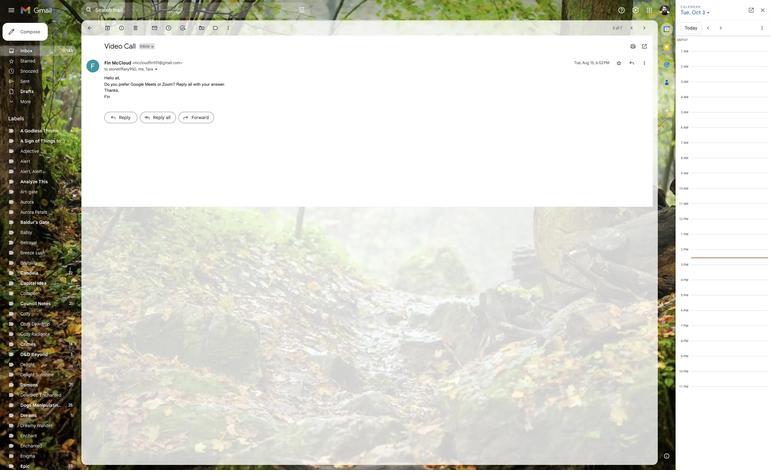 Task type: describe. For each thing, give the bounding box(es) containing it.
cozy link
[[20, 311, 30, 317]]

fin mccloud < mccloudfin931@gmail.com >
[[104, 60, 182, 66]]

aurora for aurora petals
[[20, 210, 34, 215]]

all,
[[115, 76, 120, 80]]

Search mail text field
[[95, 7, 280, 13]]

3 of 7
[[613, 26, 622, 30]]

thanks,
[[104, 88, 119, 93]]

crimes link
[[20, 342, 36, 348]]

capital idea
[[20, 281, 47, 287]]

do
[[104, 82, 110, 87]]

1 , from the left
[[136, 67, 137, 72]]

compose
[[20, 29, 40, 35]]

collapse link
[[20, 291, 38, 297]]

1 vertical spatial enchanted
[[20, 444, 42, 450]]

14
[[69, 342, 73, 347]]

analyze this link
[[20, 179, 48, 185]]

cozy dewdrop
[[20, 322, 50, 327]]

enigma link
[[20, 454, 35, 460]]

adjective
[[20, 149, 39, 154]]

aurora for aurora link
[[20, 199, 34, 205]]

video call
[[104, 42, 136, 51]]

demons
[[20, 383, 38, 388]]

breeze
[[20, 250, 34, 256]]

all inside "hello all, do you prefer google meets or zoom? reply all with your answer. thanks, fin"
[[188, 82, 192, 87]]

delete image
[[132, 25, 139, 31]]

4
[[70, 129, 73, 133]]

gmail image
[[20, 4, 55, 17]]

1 for capital idea
[[71, 281, 73, 286]]

analyze this
[[20, 179, 48, 185]]

capital idea link
[[20, 281, 47, 287]]

Not starred checkbox
[[616, 60, 622, 66]]

dreamy
[[20, 423, 36, 429]]

hello
[[104, 76, 114, 80]]

dreamy wander link
[[20, 423, 53, 429]]

labels navigation
[[0, 20, 81, 471]]

manipulating
[[33, 403, 61, 409]]

me
[[138, 67, 144, 72]]

capital
[[20, 281, 36, 287]]

1 for analyze this
[[71, 179, 73, 184]]

starred link
[[20, 58, 35, 64]]

inbox link
[[20, 48, 32, 54]]

report spam image
[[118, 25, 125, 31]]

baldur's
[[20, 220, 38, 226]]

older image
[[641, 25, 648, 31]]

1 fin from the top
[[104, 60, 111, 66]]

sunshine
[[36, 373, 54, 378]]

cozy for the cozy link in the left bottom of the page
[[20, 311, 30, 317]]

radiance
[[32, 332, 50, 338]]

snoozed
[[20, 68, 38, 74]]

25
[[68, 403, 73, 408]]

15,
[[590, 60, 595, 65]]

mccloudfin931@gmail.com
[[134, 60, 180, 65]]

a godless throne
[[20, 128, 59, 134]]

inbox for "inbox" link
[[20, 48, 32, 54]]

candela link
[[20, 271, 38, 276]]

archive image
[[104, 25, 111, 31]]

alert,
[[20, 169, 31, 175]]

to inside labels navigation
[[56, 138, 61, 144]]

ballsy
[[20, 230, 32, 236]]

labels
[[8, 116, 24, 122]]

forward
[[192, 115, 209, 121]]

call
[[124, 42, 136, 51]]

things
[[41, 138, 55, 144]]

0 vertical spatial dewdrop
[[32, 322, 50, 327]]

enchant
[[20, 434, 37, 439]]

of inside labels navigation
[[35, 138, 40, 144]]

prefer
[[119, 82, 129, 87]]

dogs
[[20, 403, 31, 409]]

1 horizontal spatial of
[[616, 26, 619, 30]]

21 for council notes
[[69, 302, 73, 306]]

move to image
[[199, 25, 205, 31]]

compose button
[[3, 23, 48, 41]]

epic
[[20, 464, 30, 470]]

search mail image
[[83, 4, 95, 16]]

hello all, do you prefer google meets or zoom? reply all with your answer. thanks, fin
[[104, 76, 225, 99]]

7
[[620, 26, 622, 30]]

dreams link
[[20, 413, 37, 419]]

more image
[[225, 25, 232, 31]]

dreamy wander
[[20, 423, 53, 429]]

0 vertical spatial enchanted
[[40, 393, 61, 399]]

d&d
[[20, 352, 30, 358]]

not starred image
[[616, 60, 622, 66]]

mccloud
[[112, 60, 131, 66]]

alert link
[[20, 159, 30, 164]]

art-gate
[[20, 189, 38, 195]]

with
[[193, 82, 201, 87]]

tue,
[[574, 60, 582, 65]]

council
[[20, 301, 37, 307]]

beyond
[[31, 352, 48, 358]]

to stonetiffany950 , me , tara
[[104, 67, 153, 72]]

dreams
[[20, 413, 37, 419]]

show details image
[[154, 67, 158, 71]]

dewdrop enchanted
[[20, 393, 61, 399]]

dewdrop enchanted link
[[20, 393, 61, 399]]

aurora link
[[20, 199, 34, 205]]

mark as unread image
[[151, 25, 158, 31]]

tara
[[146, 67, 153, 72]]

baldur's gate
[[20, 220, 49, 226]]

betrayal link
[[20, 240, 37, 246]]

a for a godless throne
[[20, 128, 24, 134]]

delight link
[[20, 362, 35, 368]]

crimes
[[20, 342, 36, 348]]

godless
[[25, 128, 42, 134]]



Task type: locate. For each thing, give the bounding box(es) containing it.
answer.
[[211, 82, 225, 87]]

cozy up crimes
[[20, 332, 30, 338]]

fin left mccloud
[[104, 60, 111, 66]]

enigma
[[20, 454, 35, 460]]

>
[[180, 60, 182, 65]]

inbox up starred
[[20, 48, 32, 54]]

delight down delight link
[[20, 373, 35, 378]]

delight for delight sunshine
[[20, 373, 35, 378]]

reply right zoom?
[[176, 82, 187, 87]]

3 left 7
[[613, 26, 615, 30]]

tue, aug 15, 6:02 pm cell
[[574, 60, 610, 66]]

1 down the 22
[[71, 281, 73, 286]]

notes
[[38, 301, 51, 307]]

0 horizontal spatial all
[[166, 115, 171, 121]]

3 inside labels navigation
[[70, 353, 73, 357]]

3
[[613, 26, 615, 30], [70, 353, 73, 357]]

1 horizontal spatial 3
[[613, 26, 615, 30]]

1
[[71, 139, 73, 143], [71, 179, 73, 184], [71, 220, 73, 225], [71, 281, 73, 286], [71, 414, 73, 418]]

dewdrop up radiance
[[32, 322, 50, 327]]

idea
[[37, 281, 47, 287]]

0 vertical spatial delight
[[20, 362, 35, 368]]

1 vertical spatial to
[[56, 138, 61, 144]]

0 vertical spatial of
[[616, 26, 619, 30]]

video
[[104, 42, 123, 51]]

inbox right call
[[140, 44, 150, 49]]

1 right gate
[[71, 220, 73, 225]]

21 right notes
[[69, 302, 73, 306]]

meets
[[145, 82, 156, 87]]

1 vertical spatial alert
[[32, 169, 42, 175]]

enchanted link
[[20, 444, 42, 450]]

art-
[[20, 189, 29, 195]]

0 horizontal spatial to
[[56, 138, 61, 144]]

1 down 25
[[71, 414, 73, 418]]

reply down "hello all, do you prefer google meets or zoom? reply all with your answer. thanks, fin"
[[153, 115, 165, 121]]

0 horizontal spatial ,
[[136, 67, 137, 72]]

a sign of things to come link
[[20, 138, 74, 144]]

21 for demons
[[69, 383, 73, 388]]

3 for 3 of 7
[[613, 26, 615, 30]]

1 down 4
[[71, 139, 73, 143]]

1 horizontal spatial to
[[104, 67, 108, 72]]

petals
[[35, 210, 47, 215]]

0 vertical spatial 3
[[613, 26, 615, 30]]

0 horizontal spatial alert
[[20, 159, 30, 164]]

0 horizontal spatial inbox
[[20, 48, 32, 54]]

starred
[[20, 58, 35, 64]]

brutality
[[20, 261, 37, 266]]

gate
[[39, 220, 49, 226]]

1 vertical spatial a
[[20, 138, 24, 144]]

cozy for cozy radiance
[[20, 332, 30, 338]]

aurora petals link
[[20, 210, 47, 215]]

fin down thanks,
[[104, 94, 110, 99]]

1 vertical spatial of
[[35, 138, 40, 144]]

0 vertical spatial to
[[104, 67, 108, 72]]

1 vertical spatial fin
[[104, 94, 110, 99]]

time
[[62, 403, 72, 409]]

labels heading
[[8, 116, 67, 122]]

cozy radiance
[[20, 332, 50, 338]]

betrayal
[[20, 240, 37, 246]]

1 for dreams
[[71, 414, 73, 418]]

d&d beyond link
[[20, 352, 48, 358]]

this
[[39, 179, 48, 185]]

, left tara
[[144, 67, 145, 72]]

more button
[[0, 97, 76, 107]]

2 1 from the top
[[71, 179, 73, 184]]

0 vertical spatial 21
[[69, 302, 73, 306]]

0 horizontal spatial 3
[[70, 353, 73, 357]]

aurora down aurora link
[[20, 210, 34, 215]]

snoozed link
[[20, 68, 38, 74]]

advanced search options image
[[295, 3, 308, 16]]

1 right the this
[[71, 179, 73, 184]]

sign
[[25, 138, 34, 144]]

2 cozy from the top
[[20, 322, 30, 327]]

cozy for cozy dewdrop
[[20, 322, 30, 327]]

all left forward link
[[166, 115, 171, 121]]

ballsy link
[[20, 230, 32, 236]]

1 vertical spatial cozy
[[20, 322, 30, 327]]

drafts
[[20, 89, 34, 94]]

, left me
[[136, 67, 137, 72]]

drafts link
[[20, 89, 34, 94]]

4 1 from the top
[[71, 281, 73, 286]]

adjective link
[[20, 149, 39, 154]]

2 aurora from the top
[[20, 210, 34, 215]]

alert, alert
[[20, 169, 42, 175]]

breeze lush link
[[20, 250, 45, 256]]

1 vertical spatial aurora
[[20, 210, 34, 215]]

delight
[[20, 362, 35, 368], [20, 373, 35, 378]]

enchanted down enchant link
[[20, 444, 42, 450]]

0 vertical spatial aurora
[[20, 199, 34, 205]]

support image
[[618, 6, 626, 14]]

inbox inside labels navigation
[[20, 48, 32, 54]]

d&d beyond
[[20, 352, 48, 358]]

0 vertical spatial fin
[[104, 60, 111, 66]]

google
[[131, 82, 144, 87]]

2 vertical spatial cozy
[[20, 332, 30, 338]]

cozy
[[20, 311, 30, 317], [20, 322, 30, 327], [20, 332, 30, 338]]

0 horizontal spatial of
[[35, 138, 40, 144]]

dewdrop down demons link
[[20, 393, 39, 399]]

0 vertical spatial all
[[188, 82, 192, 87]]

a left godless
[[20, 128, 24, 134]]

1 vertical spatial all
[[166, 115, 171, 121]]

0 vertical spatial cozy
[[20, 311, 30, 317]]

all left with
[[188, 82, 192, 87]]

21 up 25
[[69, 383, 73, 388]]

snooze image
[[165, 25, 172, 31]]

or
[[157, 82, 161, 87]]

23
[[68, 465, 73, 469]]

2 a from the top
[[20, 138, 24, 144]]

fin inside "hello all, do you prefer google meets or zoom? reply all with your answer. thanks, fin"
[[104, 94, 110, 99]]

dogs manipulating time
[[20, 403, 72, 409]]

None search field
[[81, 3, 311, 18]]

1 horizontal spatial inbox
[[140, 44, 150, 49]]

alert up analyze this link on the top left of page
[[32, 169, 42, 175]]

enchanted up the manipulating on the bottom
[[40, 393, 61, 399]]

1 horizontal spatial reply
[[153, 115, 165, 121]]

a left sign
[[20, 138, 24, 144]]

1 cozy from the top
[[20, 311, 30, 317]]

delight down d&d
[[20, 362, 35, 368]]

3 cozy from the top
[[20, 332, 30, 338]]

0 horizontal spatial reply
[[119, 115, 131, 121]]

art-gate link
[[20, 189, 38, 195]]

to left come on the left top
[[56, 138, 61, 144]]

sent link
[[20, 79, 30, 84]]

1 1 from the top
[[71, 139, 73, 143]]

0 vertical spatial alert
[[20, 159, 30, 164]]

3 for 3
[[70, 353, 73, 357]]

lush
[[36, 250, 45, 256]]

side panel section
[[658, 20, 676, 466]]

epic link
[[20, 464, 30, 470]]

1 aurora from the top
[[20, 199, 34, 205]]

aurora down the art-gate link
[[20, 199, 34, 205]]

stonetiffany950
[[109, 67, 136, 72]]

council notes link
[[20, 301, 51, 307]]

1 horizontal spatial all
[[188, 82, 192, 87]]

1 vertical spatial dewdrop
[[20, 393, 39, 399]]

to
[[104, 67, 108, 72], [56, 138, 61, 144]]

tue, aug 15, 6:02 pm
[[574, 60, 610, 65]]

alert, alert link
[[20, 169, 42, 175]]

6:02 pm
[[596, 60, 610, 65]]

2 , from the left
[[144, 67, 145, 72]]

1 delight from the top
[[20, 362, 35, 368]]

inbox for inbox button
[[140, 44, 150, 49]]

sent
[[20, 79, 30, 84]]

reply for reply all
[[153, 115, 165, 121]]

delight sunshine link
[[20, 373, 54, 378]]

baldur's gate link
[[20, 220, 49, 226]]

cozy radiance link
[[20, 332, 50, 338]]

reply inside "link"
[[119, 115, 131, 121]]

analyze
[[20, 179, 38, 185]]

more
[[20, 99, 31, 105]]

2 fin from the top
[[104, 94, 110, 99]]

add to tasks image
[[179, 25, 186, 31]]

5 1 from the top
[[71, 414, 73, 418]]

alert
[[20, 159, 30, 164], [32, 169, 42, 175]]

<
[[132, 60, 134, 65]]

enchant link
[[20, 434, 37, 439]]

a godless throne link
[[20, 128, 59, 134]]

newer image
[[629, 25, 635, 31]]

back to inbox image
[[87, 25, 93, 31]]

settings image
[[632, 6, 640, 14]]

1 vertical spatial 21
[[69, 383, 73, 388]]

inbox inside button
[[140, 44, 150, 49]]

1 horizontal spatial ,
[[144, 67, 145, 72]]

reply for reply "link"
[[119, 115, 131, 121]]

1 horizontal spatial alert
[[32, 169, 42, 175]]

21
[[69, 302, 73, 306], [69, 383, 73, 388]]

0 vertical spatial a
[[20, 128, 24, 134]]

dogs manipulating time link
[[20, 403, 72, 409]]

breeze lush
[[20, 250, 45, 256]]

22
[[68, 271, 73, 276]]

1 a from the top
[[20, 128, 24, 134]]

2 horizontal spatial reply
[[176, 82, 187, 87]]

to up hello
[[104, 67, 108, 72]]

1 for baldur's gate
[[71, 220, 73, 225]]

labels image
[[213, 25, 219, 31]]

2 21 from the top
[[69, 383, 73, 388]]

inbox button
[[139, 44, 150, 49]]

wander
[[37, 423, 53, 429]]

demons link
[[20, 383, 38, 388]]

1 vertical spatial delight
[[20, 373, 35, 378]]

reply inside "hello all, do you prefer google meets or zoom? reply all with your answer. thanks, fin"
[[176, 82, 187, 87]]

zoom?
[[162, 82, 175, 87]]

come
[[62, 138, 74, 144]]

collapse
[[20, 291, 38, 297]]

delight for delight link
[[20, 362, 35, 368]]

cozy down the cozy link in the left bottom of the page
[[20, 322, 30, 327]]

cozy down council
[[20, 311, 30, 317]]

main menu image
[[8, 6, 15, 14]]

fin mccloud cell
[[104, 60, 182, 66]]

a for a sign of things to come
[[20, 138, 24, 144]]

all
[[188, 82, 192, 87], [166, 115, 171, 121]]

reply down thanks,
[[119, 115, 131, 121]]

alert up alert,
[[20, 159, 30, 164]]

3 down 14
[[70, 353, 73, 357]]

tab list
[[658, 20, 676, 448]]

1 21 from the top
[[69, 302, 73, 306]]

2 delight from the top
[[20, 373, 35, 378]]

1 for a sign of things to come
[[71, 139, 73, 143]]

1 vertical spatial 3
[[70, 353, 73, 357]]

of left 7
[[616, 26, 619, 30]]

3 1 from the top
[[71, 220, 73, 225]]

of right sign
[[35, 138, 40, 144]]

reply all link
[[140, 112, 176, 123]]



Task type: vqa. For each thing, say whether or not it's contained in the screenshot.
main menu icon
yes



